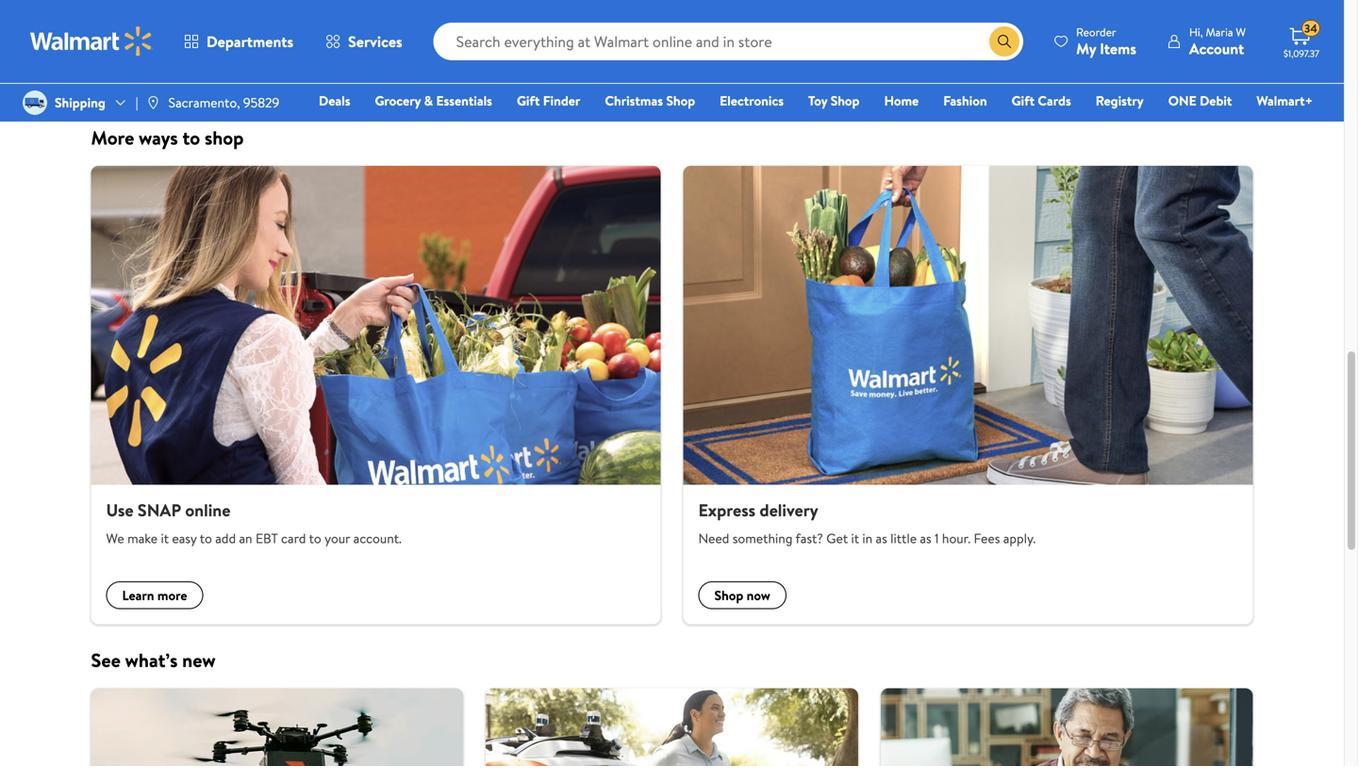 Task type: describe. For each thing, give the bounding box(es) containing it.
choose how we replace items in your order that may be sold out.
[[106, 6, 422, 45]]

add inside use snap online we make it easy to add an ebt card to your account.
[[215, 530, 236, 548]]

one
[[1169, 92, 1197, 110]]

select
[[501, 6, 537, 25]]

hi, maria w account
[[1190, 24, 1246, 59]]

2 horizontal spatial add
[[942, 6, 963, 25]]

2 next from the left
[[1169, 6, 1194, 25]]

items for select
[[639, 6, 671, 25]]

gift finder link
[[508, 91, 589, 111]]

items
[[1100, 38, 1137, 59]]

find
[[122, 64, 148, 82]]

account
[[1190, 38, 1245, 59]]

&
[[424, 92, 433, 110]]

need
[[699, 530, 730, 548]]

Walmart Site-Wide search field
[[434, 23, 1024, 60]]

hour.
[[942, 530, 971, 548]]

express
[[699, 499, 756, 523]]

here
[[944, 64, 970, 82]]

gift finder
[[517, 92, 580, 110]]

use snap online list item
[[80, 166, 672, 625]]

deals link
[[310, 91, 359, 111]]

list
[[570, 64, 587, 82]]

learn
[[122, 587, 154, 605]]

out
[[151, 64, 170, 82]]

order.
[[1197, 6, 1231, 25]]

$1,097.37
[[1284, 47, 1320, 60]]

list containing choose how we replace items in your order that may be sold out.
[[80, 0, 1265, 102]]

2 as from the left
[[920, 530, 932, 548]]

list for see what's new
[[80, 689, 1265, 767]]

w
[[1236, 24, 1246, 40]]

gift for gift finder
[[517, 92, 540, 110]]

may
[[381, 6, 405, 25]]

more
[[91, 124, 134, 151]]

reorder my items
[[1076, 24, 1137, 59]]

your inside use snap online we make it easy to add an ebt card to your account.
[[325, 530, 350, 548]]

1 vertical spatial how
[[173, 64, 197, 82]]

start
[[912, 64, 941, 82]]

your left most-
[[966, 6, 992, 25]]

reorder
[[1076, 24, 1117, 40]]

1 as from the left
[[876, 530, 888, 548]]

christmas shop link
[[597, 91, 704, 111]]

quickly
[[896, 6, 939, 25]]

grocery
[[375, 92, 421, 110]]

home link
[[876, 91, 928, 111]]

it inside use snap online we make it easy to add an ebt card to your account.
[[161, 530, 169, 548]]

gift for gift cards
[[1012, 92, 1035, 110]]

list item containing select the heart next to items you love to add them to your list.
[[475, 0, 870, 102]]

next inside "select the heart next to items you love to add them to your list."
[[596, 6, 621, 25]]

see what's new
[[91, 648, 216, 674]]

learn more
[[122, 587, 187, 605]]

something
[[733, 530, 793, 548]]

shop now
[[715, 587, 771, 605]]

toy shop
[[809, 92, 860, 110]]

your inside "select the heart next to items you love to add them to your list."
[[812, 6, 838, 25]]

use snap online we make it easy to add an ebt card to your account.
[[106, 499, 402, 548]]

shop for toy shop
[[831, 92, 860, 110]]

card
[[281, 530, 306, 548]]

walmart image
[[30, 26, 153, 57]]

ways
[[139, 124, 178, 151]]

electronics link
[[711, 91, 792, 111]]

one debit link
[[1160, 91, 1241, 111]]

Search search field
[[434, 23, 1024, 60]]

apply.
[[1004, 530, 1036, 548]]

quickly add your most-purchased items to your next order.
[[896, 6, 1231, 25]]

find out how
[[122, 64, 197, 82]]

deals
[[319, 92, 350, 110]]

them
[[764, 6, 794, 25]]

grocery & essentials link
[[366, 91, 501, 111]]

gift cards
[[1012, 92, 1071, 110]]

items inside choose how we replace items in your order that may be sold out.
[[244, 6, 275, 25]]

christmas
[[605, 92, 663, 110]]

express delivery need something fast? get it in as little as 1 hour. fees apply.
[[699, 499, 1036, 548]]

hi,
[[1190, 24, 1203, 40]]

in inside choose how we replace items in your order that may be sold out.
[[279, 6, 289, 25]]

registry link
[[1087, 91, 1153, 111]]

more
[[157, 587, 187, 605]]

add inside "select the heart next to items you love to add them to your list."
[[740, 6, 761, 25]]

heart
[[562, 6, 592, 25]]

my
[[1076, 38, 1096, 59]]

be
[[408, 6, 422, 25]]

ebt
[[256, 530, 278, 548]]

to right love
[[724, 6, 737, 25]]

|
[[136, 93, 138, 112]]

 image for shipping
[[23, 91, 47, 115]]



Task type: locate. For each thing, give the bounding box(es) containing it.
electronics
[[720, 92, 784, 110]]

snap
[[138, 499, 181, 523]]

0 horizontal spatial  image
[[23, 91, 47, 115]]

items left "you"
[[639, 6, 671, 25]]

next right heart
[[596, 6, 621, 25]]

34
[[1305, 20, 1318, 37]]

most-
[[995, 6, 1029, 25]]

debit
[[1200, 92, 1232, 110]]

it inside express delivery need something fast? get it in as little as 1 hour. fees apply.
[[851, 530, 859, 548]]

0 horizontal spatial as
[[876, 530, 888, 548]]

get
[[827, 530, 848, 548]]

2 gift from the left
[[1012, 92, 1035, 110]]

shop right christmas
[[666, 92, 695, 110]]

1 horizontal spatial  image
[[146, 95, 161, 110]]

items up departments
[[244, 6, 275, 25]]

to up the items on the top right
[[1125, 6, 1137, 25]]

your
[[292, 6, 317, 25], [812, 6, 838, 25], [966, 6, 992, 25], [1140, 6, 1166, 25], [541, 64, 566, 82], [325, 530, 350, 548]]

shipping
[[55, 93, 105, 112]]

the
[[540, 6, 559, 25]]

95829
[[243, 93, 280, 112]]

add right quickly
[[942, 6, 963, 25]]

1 horizontal spatial add
[[740, 6, 761, 25]]

registry
[[1096, 92, 1144, 110]]

list for more ways to shop
[[80, 166, 1265, 625]]

it right get
[[851, 530, 859, 548]]

to left 'shop' at left
[[183, 124, 200, 151]]

0 horizontal spatial add
[[215, 530, 236, 548]]

1 vertical spatial see
[[91, 648, 121, 674]]

express delivery list item
[[672, 166, 1265, 625]]

1 horizontal spatial next
[[1169, 6, 1194, 25]]

 image left shipping
[[23, 91, 47, 115]]

easy
[[172, 530, 197, 548]]

2 vertical spatial list
[[80, 689, 1265, 767]]

out.
[[132, 26, 154, 45]]

cards
[[1038, 92, 1071, 110]]

to right easy
[[200, 530, 212, 548]]

1 gift from the left
[[517, 92, 540, 110]]

add left 'an'
[[215, 530, 236, 548]]

1 vertical spatial in
[[863, 530, 873, 548]]

replace
[[199, 6, 241, 25]]

0 horizontal spatial in
[[279, 6, 289, 25]]

0 horizontal spatial see
[[91, 648, 121, 674]]

online
[[185, 499, 231, 523]]

purchased
[[1029, 6, 1087, 25]]

2 it from the left
[[851, 530, 859, 548]]

0 vertical spatial in
[[279, 6, 289, 25]]

1 list from the top
[[80, 0, 1265, 102]]

1 horizontal spatial shop
[[715, 587, 744, 605]]

how right the out
[[173, 64, 197, 82]]

shop right toy
[[831, 92, 860, 110]]

one debit
[[1169, 92, 1232, 110]]

see for see your list
[[517, 64, 538, 82]]

search icon image
[[997, 34, 1012, 49]]

departments
[[207, 31, 293, 52]]

in
[[279, 6, 289, 25], [863, 530, 873, 548]]

fees
[[974, 530, 1000, 548]]

1
[[935, 530, 939, 548]]

0 vertical spatial see
[[517, 64, 538, 82]]

 image
[[23, 91, 47, 115], [146, 95, 161, 110]]

1 items from the left
[[244, 6, 275, 25]]

order
[[321, 6, 352, 25]]

account.
[[353, 530, 402, 548]]

love
[[698, 6, 721, 25]]

walmart+ link
[[1248, 91, 1322, 111]]

items up the items on the top right
[[1090, 6, 1122, 25]]

see inside list
[[517, 64, 538, 82]]

walmart+
[[1257, 92, 1313, 110]]

how inside choose how we replace items in your order that may be sold out.
[[153, 6, 177, 25]]

as
[[876, 530, 888, 548], [920, 530, 932, 548]]

an
[[239, 530, 252, 548]]

list item containing quickly add your most-purchased items to your next order.
[[870, 0, 1265, 102]]

shop for christmas shop
[[666, 92, 695, 110]]

your left account.
[[325, 530, 350, 548]]

1 horizontal spatial see
[[517, 64, 538, 82]]

your right them
[[812, 6, 838, 25]]

0 horizontal spatial shop
[[666, 92, 695, 110]]

list
[[80, 0, 1265, 102], [80, 166, 1265, 625], [80, 689, 1265, 767]]

little
[[891, 530, 917, 548]]

list.
[[501, 26, 520, 45]]

3 items from the left
[[1090, 6, 1122, 25]]

departments button
[[168, 19, 310, 64]]

1 next from the left
[[596, 6, 621, 25]]

1 it from the left
[[161, 530, 169, 548]]

1 horizontal spatial gift
[[1012, 92, 1035, 110]]

2 list from the top
[[80, 166, 1265, 625]]

use
[[106, 499, 134, 523]]

0 horizontal spatial gift
[[517, 92, 540, 110]]

add left them
[[740, 6, 761, 25]]

 image right |
[[146, 95, 161, 110]]

finder
[[543, 92, 580, 110]]

sacramento, 95829
[[169, 93, 280, 112]]

as left the 1
[[920, 530, 932, 548]]

sacramento,
[[169, 93, 240, 112]]

grocery & essentials
[[375, 92, 492, 110]]

1 horizontal spatial in
[[863, 530, 873, 548]]

2 horizontal spatial shop
[[831, 92, 860, 110]]

toy shop link
[[800, 91, 868, 111]]

that
[[355, 6, 378, 25]]

how
[[153, 6, 177, 25], [173, 64, 197, 82]]

next left order.
[[1169, 6, 1194, 25]]

home
[[884, 92, 919, 110]]

see up gift finder at the top of page
[[517, 64, 538, 82]]

how left we
[[153, 6, 177, 25]]

delivery
[[760, 499, 819, 523]]

new
[[182, 648, 216, 674]]

we
[[106, 530, 124, 548]]

gift left finder
[[517, 92, 540, 110]]

shop inside express delivery list item
[[715, 587, 744, 605]]

1 horizontal spatial as
[[920, 530, 932, 548]]

see for see what's new
[[91, 648, 121, 674]]

in up departments
[[279, 6, 289, 25]]

fashion link
[[935, 91, 996, 111]]

it left easy
[[161, 530, 169, 548]]

items inside "select the heart next to items you love to add them to your list."
[[639, 6, 671, 25]]

see
[[517, 64, 538, 82], [91, 648, 121, 674]]

list item
[[80, 0, 475, 102], [475, 0, 870, 102], [870, 0, 1265, 102], [80, 689, 475, 767], [475, 689, 870, 767], [870, 689, 1265, 767]]

1 horizontal spatial it
[[851, 530, 859, 548]]

you
[[674, 6, 695, 25]]

1 horizontal spatial items
[[639, 6, 671, 25]]

items
[[244, 6, 275, 25], [639, 6, 671, 25], [1090, 6, 1122, 25]]

items for quickly
[[1090, 6, 1122, 25]]

0 vertical spatial list
[[80, 0, 1265, 102]]

maria
[[1206, 24, 1233, 40]]

0 vertical spatial how
[[153, 6, 177, 25]]

shop left now
[[715, 587, 744, 605]]

your inside choose how we replace items in your order that may be sold out.
[[292, 6, 317, 25]]

sold
[[106, 26, 129, 45]]

make
[[127, 530, 158, 548]]

in inside express delivery need something fast? get it in as little as 1 hour. fees apply.
[[863, 530, 873, 548]]

in right get
[[863, 530, 873, 548]]

0 horizontal spatial next
[[596, 6, 621, 25]]

shop
[[205, 124, 244, 151]]

your left list
[[541, 64, 566, 82]]

see your list
[[517, 64, 587, 82]]

shop
[[666, 92, 695, 110], [831, 92, 860, 110], [715, 587, 744, 605]]

we
[[180, 6, 196, 25]]

to right them
[[797, 6, 809, 25]]

services
[[348, 31, 402, 52]]

gift left cards
[[1012, 92, 1035, 110]]

it
[[161, 530, 169, 548], [851, 530, 859, 548]]

2 horizontal spatial items
[[1090, 6, 1122, 25]]

list containing use snap online
[[80, 166, 1265, 625]]

2 items from the left
[[639, 6, 671, 25]]

select the heart next to items you love to add them to your list.
[[501, 6, 838, 45]]

fashion
[[944, 92, 987, 110]]

3 list from the top
[[80, 689, 1265, 767]]

to right card
[[309, 530, 321, 548]]

 image for sacramento, 95829
[[146, 95, 161, 110]]

add
[[740, 6, 761, 25], [942, 6, 963, 25], [215, 530, 236, 548]]

essentials
[[436, 92, 492, 110]]

what's
[[125, 648, 178, 674]]

list item containing choose how we replace items in your order that may be sold out.
[[80, 0, 475, 102]]

more ways to shop
[[91, 124, 244, 151]]

start here
[[912, 64, 970, 82]]

toy
[[809, 92, 828, 110]]

0 horizontal spatial it
[[161, 530, 169, 548]]

see left what's
[[91, 648, 121, 674]]

as left little
[[876, 530, 888, 548]]

gift
[[517, 92, 540, 110], [1012, 92, 1035, 110]]

your left hi,
[[1140, 6, 1166, 25]]

to right heart
[[624, 6, 636, 25]]

1 vertical spatial list
[[80, 166, 1265, 625]]

choose
[[106, 6, 150, 25]]

0 horizontal spatial items
[[244, 6, 275, 25]]

fast?
[[796, 530, 823, 548]]

gift cards link
[[1003, 91, 1080, 111]]

your left the order
[[292, 6, 317, 25]]



Task type: vqa. For each thing, say whether or not it's contained in the screenshot.
review your options Element
no



